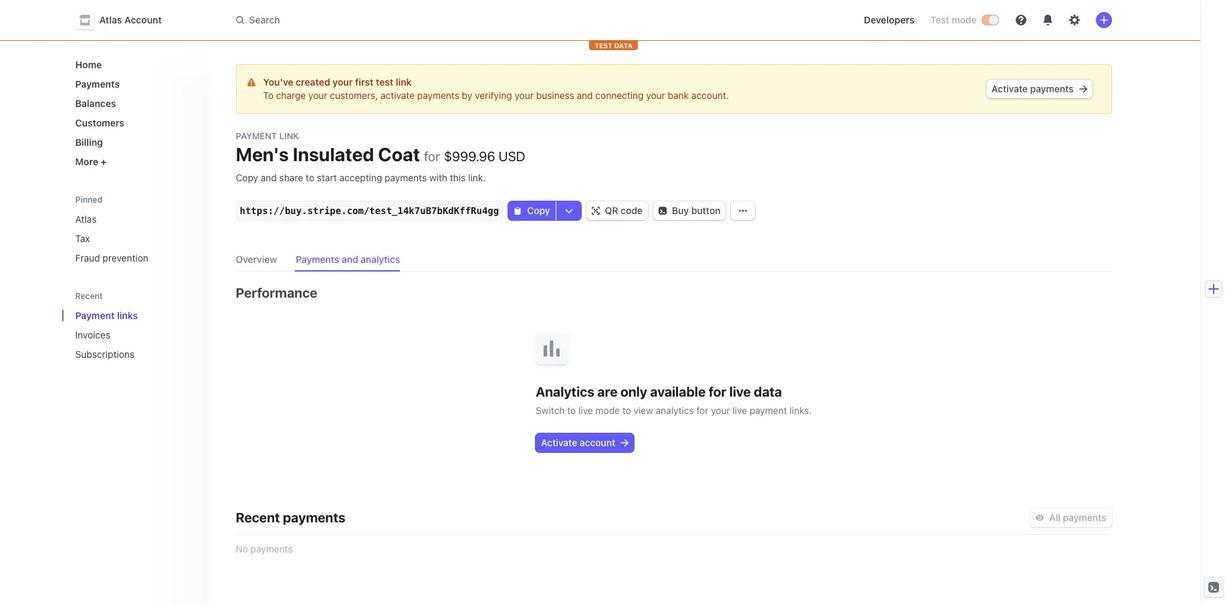 Task type: locate. For each thing, give the bounding box(es) containing it.
payments
[[1031, 83, 1074, 94], [417, 90, 460, 101], [385, 172, 427, 183], [283, 510, 346, 525], [1063, 512, 1107, 523], [251, 543, 293, 555]]

mode down are
[[596, 405, 620, 416]]

your left payment
[[711, 405, 730, 416]]

svg image right copy button
[[565, 207, 573, 215]]

connecting
[[596, 90, 644, 101]]

https://buy.stripe.com/test_14k7ub7bkdkffru4gg
[[240, 205, 499, 216]]

0 vertical spatial analytics
[[361, 254, 400, 265]]

0 vertical spatial for
[[424, 149, 440, 164]]

2 horizontal spatial svg image
[[1036, 514, 1044, 522]]

payments up performance
[[296, 254, 339, 265]]

payment up invoices
[[75, 310, 115, 321]]

1 horizontal spatial to
[[568, 405, 576, 416]]

0 horizontal spatial copy
[[236, 172, 258, 183]]

this
[[450, 172, 466, 183]]

you've
[[263, 76, 293, 88]]

atlas down the pinned
[[75, 213, 97, 225]]

and right business
[[577, 90, 593, 101]]

svg image for buy button
[[659, 207, 667, 215]]

by
[[462, 90, 473, 101]]

copy inside button
[[527, 205, 550, 216]]

search
[[249, 14, 280, 25]]

1 horizontal spatial payments
[[296, 254, 339, 265]]

1 horizontal spatial atlas
[[99, 14, 122, 25]]

available
[[650, 384, 706, 399]]

0 horizontal spatial analytics
[[361, 254, 400, 265]]

payments inside button
[[296, 254, 339, 265]]

1 horizontal spatial payment
[[236, 130, 277, 141]]

your inside analytics are only available for live data switch to live mode to view analytics for your live payment links.
[[711, 405, 730, 416]]

payment links
[[75, 310, 138, 321]]

0 vertical spatial mode
[[952, 14, 977, 25]]

pinned navigation links element
[[70, 189, 201, 269]]

payments up balances
[[75, 78, 120, 90]]

test
[[376, 76, 394, 88]]

0 vertical spatial recent
[[75, 291, 103, 301]]

with
[[429, 172, 448, 183]]

svg image down usd at the top
[[514, 207, 522, 215]]

switch
[[536, 405, 565, 416]]

1 vertical spatial payment
[[75, 310, 115, 321]]

svg image left buy
[[659, 207, 667, 215]]

recent payments
[[236, 510, 346, 525]]

created
[[296, 76, 330, 88]]

0 vertical spatial activate
[[992, 83, 1028, 94]]

svg image inside copy button
[[514, 207, 522, 215]]

for up with
[[424, 149, 440, 164]]

0 vertical spatial copy
[[236, 172, 258, 183]]

0 horizontal spatial svg image
[[565, 207, 573, 215]]

payments for payments and analytics
[[296, 254, 339, 265]]

payment inside payment links link
[[75, 310, 115, 321]]

help image
[[1016, 15, 1027, 25]]

balances
[[75, 98, 116, 109]]

1 horizontal spatial activate
[[992, 83, 1028, 94]]

for
[[424, 149, 440, 164], [709, 384, 727, 399], [697, 405, 709, 416]]

svg image inside qr code button
[[592, 207, 600, 215]]

svg image for qr code
[[592, 207, 600, 215]]

svg image inside buy button button
[[659, 207, 667, 215]]

to left "view"
[[623, 405, 631, 416]]

svg image right the button on the top right of page
[[740, 207, 748, 215]]

men's
[[236, 143, 289, 165]]

data
[[614, 41, 633, 50]]

code
[[621, 205, 643, 216]]

test
[[595, 41, 613, 50]]

links.
[[790, 405, 812, 416]]

tab list
[[236, 250, 1112, 272]]

0 vertical spatial and
[[577, 90, 593, 101]]

coat
[[378, 143, 420, 165]]

for down available
[[697, 405, 709, 416]]

business
[[536, 90, 575, 101]]

atlas for atlas
[[75, 213, 97, 225]]

recent up no payments
[[236, 510, 280, 525]]

0 horizontal spatial and
[[261, 172, 277, 183]]

Search text field
[[228, 8, 605, 32]]

svg image right activate payments
[[1079, 85, 1087, 93]]

payment links link
[[70, 304, 180, 326]]

analytics inside button
[[361, 254, 400, 265]]

svg image inside activate account "link"
[[621, 439, 629, 447]]

copy button
[[509, 201, 556, 220]]

atlas left account
[[99, 14, 122, 25]]

data
[[754, 384, 782, 399]]

mode
[[952, 14, 977, 25], [596, 405, 620, 416]]

activate inside activate payments link
[[992, 83, 1028, 94]]

more +
[[75, 156, 107, 167]]

activate account
[[541, 437, 616, 448]]

activate inside activate account "link"
[[541, 437, 577, 448]]

mode right test
[[952, 14, 977, 25]]

1 vertical spatial atlas
[[75, 213, 97, 225]]

bank
[[668, 90, 689, 101]]

only
[[621, 384, 648, 399]]

buy button
[[672, 205, 721, 216]]

tax link
[[70, 227, 198, 250]]

account
[[124, 14, 162, 25]]

your
[[333, 76, 353, 88], [308, 90, 328, 101], [515, 90, 534, 101], [646, 90, 666, 101], [711, 405, 730, 416]]

0 vertical spatial payment
[[236, 130, 277, 141]]

to down analytics
[[568, 405, 576, 416]]

link.
[[468, 172, 486, 183]]

0 horizontal spatial atlas
[[75, 213, 97, 225]]

payments inside button
[[1063, 512, 1107, 523]]

svg image inside activate payments link
[[1079, 85, 1087, 93]]

2 vertical spatial and
[[342, 254, 358, 265]]

0 vertical spatial atlas
[[99, 14, 122, 25]]

analytics down available
[[656, 405, 694, 416]]

atlas inside atlas account button
[[99, 14, 122, 25]]

payments inside "link"
[[75, 78, 120, 90]]

view
[[634, 405, 653, 416]]

1 vertical spatial analytics
[[656, 405, 694, 416]]

live
[[730, 384, 751, 399], [579, 405, 593, 416], [733, 405, 747, 416]]

payment inside payment link men's insulated coat for $999.96 usd
[[236, 130, 277, 141]]

for inside payment link men's insulated coat for $999.96 usd
[[424, 149, 440, 164]]

payment for payment link men's insulated coat for $999.96 usd
[[236, 130, 277, 141]]

analytics down https://buy.stripe.com/test_14k7ub7bkdkffru4gg
[[361, 254, 400, 265]]

tax
[[75, 233, 90, 244]]

and left share
[[261, 172, 277, 183]]

1 vertical spatial copy
[[527, 205, 550, 216]]

svg image
[[1079, 85, 1087, 93], [514, 207, 522, 215], [592, 207, 600, 215], [659, 207, 667, 215], [621, 439, 629, 447]]

to left start
[[306, 172, 314, 183]]

for right available
[[709, 384, 727, 399]]

+
[[101, 156, 107, 167]]

1 vertical spatial and
[[261, 172, 277, 183]]

svg image inside all payments button
[[1036, 514, 1044, 522]]

1 horizontal spatial and
[[342, 254, 358, 265]]

fraud
[[75, 252, 100, 264]]

live left payment
[[733, 405, 747, 416]]

0 horizontal spatial activate
[[541, 437, 577, 448]]

1 vertical spatial recent
[[236, 510, 280, 525]]

to
[[306, 172, 314, 183], [568, 405, 576, 416], [623, 405, 631, 416]]

recent up payment links
[[75, 291, 103, 301]]

and
[[577, 90, 593, 101], [261, 172, 277, 183], [342, 254, 358, 265]]

svg image right account
[[621, 439, 629, 447]]

live down analytics
[[579, 405, 593, 416]]

billing
[[75, 136, 103, 148]]

recent for recent
[[75, 291, 103, 301]]

payments and analytics button
[[296, 250, 408, 272]]

1 horizontal spatial mode
[[952, 14, 977, 25]]

payments for activate payments
[[1031, 83, 1074, 94]]

developers link
[[859, 9, 920, 31]]

payments for payments
[[75, 78, 120, 90]]

svg image
[[565, 207, 573, 215], [740, 207, 748, 215], [1036, 514, 1044, 522]]

0 horizontal spatial payment
[[75, 310, 115, 321]]

settings image
[[1069, 15, 1080, 25]]

svg image left qr
[[592, 207, 600, 215]]

and down https://buy.stripe.com/test_14k7ub7bkdkffru4gg
[[342, 254, 358, 265]]

copy
[[236, 172, 258, 183], [527, 205, 550, 216]]

1 vertical spatial payments
[[296, 254, 339, 265]]

copy and share to start accepting payments with this link.
[[236, 172, 486, 183]]

0 vertical spatial payments
[[75, 78, 120, 90]]

atlas inside atlas link
[[75, 213, 97, 225]]

2 vertical spatial for
[[697, 405, 709, 416]]

analytics
[[361, 254, 400, 265], [656, 405, 694, 416]]

activate
[[381, 90, 415, 101]]

0 horizontal spatial recent
[[75, 291, 103, 301]]

$999.96
[[444, 149, 496, 164]]

analytics
[[536, 384, 595, 399]]

svg image left "all" at the right bottom
[[1036, 514, 1044, 522]]

billing link
[[70, 131, 198, 153]]

and inside you've created your first test link to charge your customers, activate payments by verifying your business and connecting your bank account.
[[577, 90, 593, 101]]

1 horizontal spatial analytics
[[656, 405, 694, 416]]

2 horizontal spatial and
[[577, 90, 593, 101]]

your right the verifying
[[515, 90, 534, 101]]

1 vertical spatial activate
[[541, 437, 577, 448]]

your down created
[[308, 90, 328, 101]]

and inside button
[[342, 254, 358, 265]]

svg image for copy
[[514, 207, 522, 215]]

1 horizontal spatial recent
[[236, 510, 280, 525]]

1 vertical spatial mode
[[596, 405, 620, 416]]

atlas
[[99, 14, 122, 25], [75, 213, 97, 225]]

all payments
[[1050, 512, 1107, 523]]

share
[[279, 172, 303, 183]]

1 horizontal spatial copy
[[527, 205, 550, 216]]

payment up men's
[[236, 130, 277, 141]]

0 horizontal spatial mode
[[596, 405, 620, 416]]

0 horizontal spatial payments
[[75, 78, 120, 90]]



Task type: describe. For each thing, give the bounding box(es) containing it.
qr
[[605, 205, 618, 216]]

to
[[263, 90, 274, 101]]

no
[[236, 543, 248, 555]]

notifications image
[[1043, 15, 1053, 25]]

home link
[[70, 54, 198, 76]]

activate for activate account
[[541, 437, 577, 448]]

payments for all payments
[[1063, 512, 1107, 523]]

no payments
[[236, 543, 293, 555]]

test data
[[595, 41, 633, 50]]

payment for payment links
[[75, 310, 115, 321]]

test mode
[[931, 14, 977, 25]]

copy for copy and share to start accepting payments with this link.
[[236, 172, 258, 183]]

are
[[598, 384, 618, 399]]

and for copy and share to start accepting payments with this link.
[[261, 172, 277, 183]]

atlas account
[[99, 14, 162, 25]]

https://buy.stripe.com/test_14k7ub7bkdkffru4gg button
[[240, 204, 499, 217]]

subscriptions
[[75, 349, 134, 360]]

invoices link
[[70, 324, 180, 346]]

qr code
[[605, 205, 643, 216]]

link
[[396, 76, 412, 88]]

payments for no payments
[[251, 543, 293, 555]]

analytics are only available for live data switch to live mode to view analytics for your live payment links.
[[536, 384, 812, 416]]

you've created your first test link to charge your customers, activate payments by verifying your business and connecting your bank account.
[[263, 76, 729, 101]]

analytics inside analytics are only available for live data switch to live mode to view analytics for your live payment links.
[[656, 405, 694, 416]]

payments and analytics
[[296, 254, 400, 265]]

core navigation links element
[[70, 54, 198, 173]]

payment
[[750, 405, 787, 416]]

button
[[692, 205, 721, 216]]

buy
[[672, 205, 689, 216]]

charge
[[276, 90, 306, 101]]

your left the bank
[[646, 90, 666, 101]]

1 horizontal spatial svg image
[[740, 207, 748, 215]]

start
[[317, 172, 337, 183]]

link
[[279, 130, 299, 141]]

payment link men's insulated coat for $999.96 usd
[[236, 130, 526, 165]]

Search search field
[[228, 8, 605, 32]]

atlas account button
[[75, 11, 175, 29]]

more
[[75, 156, 98, 167]]

recent for recent payments
[[236, 510, 280, 525]]

atlas link
[[70, 208, 198, 230]]

links
[[117, 310, 138, 321]]

activate payments link
[[987, 80, 1093, 98]]

subscriptions link
[[70, 343, 180, 365]]

activate account link
[[536, 434, 634, 452]]

insulated
[[293, 143, 374, 165]]

1 vertical spatial for
[[709, 384, 727, 399]]

account.
[[692, 90, 729, 101]]

2 horizontal spatial to
[[623, 405, 631, 416]]

and for payments and analytics
[[342, 254, 358, 265]]

customers link
[[70, 112, 198, 134]]

mode inside analytics are only available for live data switch to live mode to view analytics for your live payment links.
[[596, 405, 620, 416]]

balances link
[[70, 92, 198, 114]]

account
[[580, 437, 616, 448]]

0 horizontal spatial to
[[306, 172, 314, 183]]

payments for recent payments
[[283, 510, 346, 525]]

qr code button
[[586, 201, 648, 220]]

svg image for activate payments
[[1079, 85, 1087, 93]]

activate for activate payments
[[992, 83, 1028, 94]]

all payments button
[[1031, 508, 1112, 527]]

tab list containing overview
[[236, 250, 1112, 272]]

usd
[[499, 149, 526, 164]]

developers
[[864, 14, 915, 25]]

your up customers, on the top of the page
[[333, 76, 353, 88]]

pinned element
[[70, 208, 198, 269]]

recent navigation links element
[[62, 285, 209, 365]]

copy for copy
[[527, 205, 550, 216]]

invoices
[[75, 329, 110, 341]]

accepting
[[340, 172, 382, 183]]

payments inside you've created your first test link to charge your customers, activate payments by verifying your business and connecting your bank account.
[[417, 90, 460, 101]]

overview button
[[236, 250, 285, 272]]

test
[[931, 14, 950, 25]]

payments link
[[70, 73, 198, 95]]

customers,
[[330, 90, 378, 101]]

pinned
[[75, 195, 102, 205]]

svg image for activate account
[[621, 439, 629, 447]]

overview
[[236, 254, 277, 265]]

atlas for atlas account
[[99, 14, 122, 25]]

performance
[[236, 285, 317, 300]]

activate payments
[[992, 83, 1074, 94]]

first
[[355, 76, 374, 88]]

fraud prevention link
[[70, 247, 198, 269]]

all
[[1050, 512, 1061, 523]]

home
[[75, 59, 102, 70]]

prevention
[[103, 252, 148, 264]]

buy button button
[[654, 201, 726, 220]]

live left "data"
[[730, 384, 751, 399]]

recent element
[[62, 304, 209, 365]]

verifying
[[475, 90, 512, 101]]

fraud prevention
[[75, 252, 148, 264]]



Task type: vqa. For each thing, say whether or not it's contained in the screenshot.
the top ATLAS
yes



